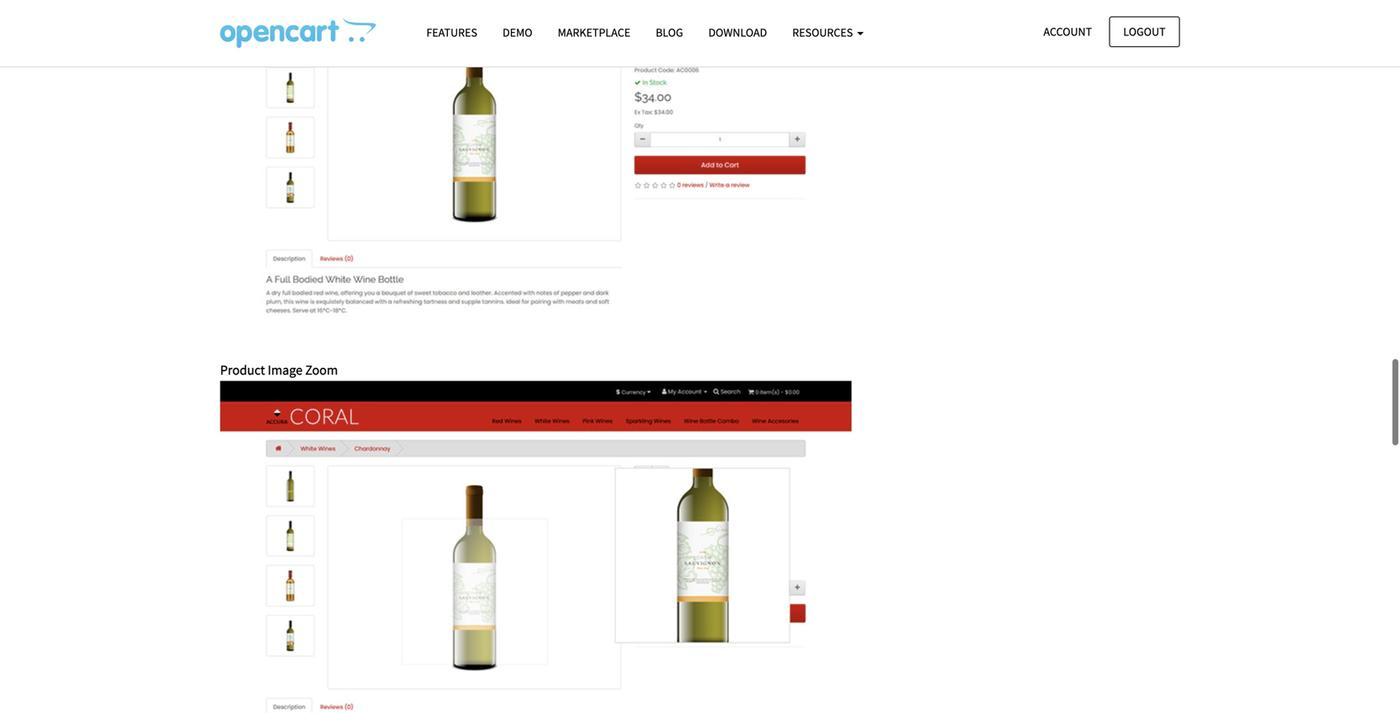Task type: describe. For each thing, give the bounding box(es) containing it.
demo
[[503, 25, 533, 40]]

product image zoom
[[220, 362, 338, 379]]

download link
[[696, 18, 780, 47]]

demo link
[[490, 18, 545, 47]]

opencart - accura coral v-1 multipurpose theme image
[[220, 18, 376, 48]]

marketplace link
[[545, 18, 643, 47]]

features
[[427, 25, 478, 40]]

logout link
[[1109, 16, 1180, 47]]

download
[[709, 25, 767, 40]]

features link
[[414, 18, 490, 47]]

logout
[[1124, 24, 1166, 39]]



Task type: locate. For each thing, give the bounding box(es) containing it.
zoom
[[305, 362, 338, 379]]

resources
[[793, 25, 856, 40]]

product
[[220, 362, 265, 379]]

blog link
[[643, 18, 696, 47]]

account link
[[1030, 16, 1107, 47]]

account
[[1044, 24, 1092, 39]]

image
[[268, 362, 303, 379]]

resources link
[[780, 18, 877, 47]]

marketplace
[[558, 25, 631, 40]]

blog
[[656, 25, 683, 40]]



Task type: vqa. For each thing, say whether or not it's contained in the screenshot.
text field
no



